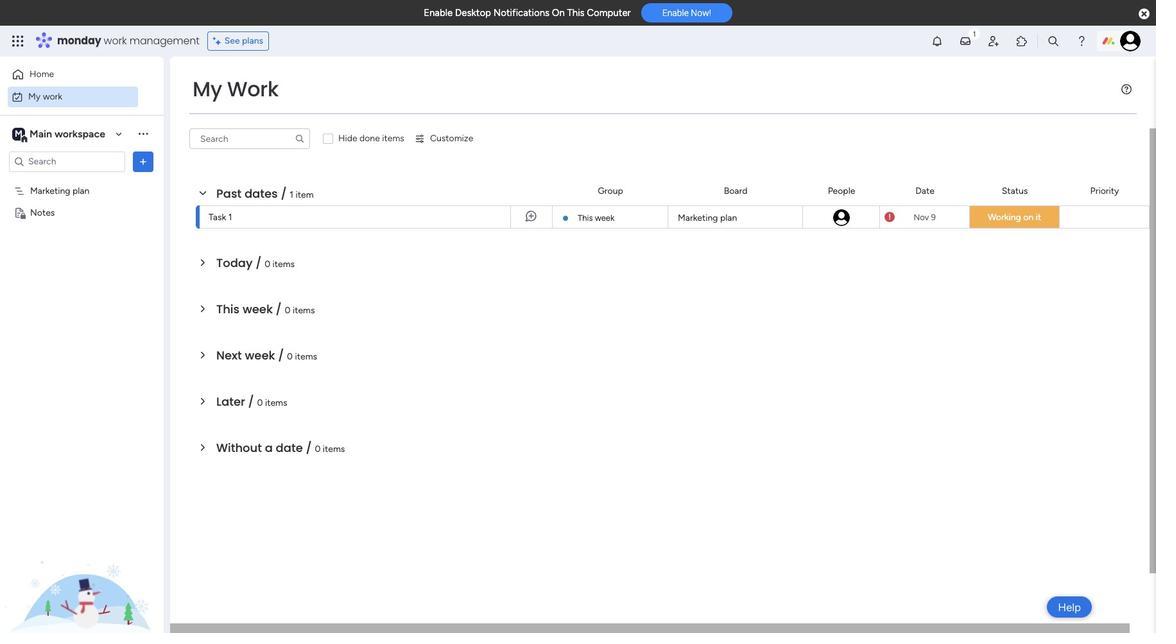 Task type: vqa. For each thing, say whether or not it's contained in the screenshot.
close image
no



Task type: describe. For each thing, give the bounding box(es) containing it.
menu image
[[1122, 84, 1132, 94]]

customize button
[[410, 128, 479, 149]]

nov
[[914, 212, 930, 222]]

Filter dashboard by text search field
[[189, 128, 310, 149]]

people
[[828, 185, 856, 196]]

0 inside today / 0 items
[[265, 259, 271, 270]]

dapulse close image
[[1140, 8, 1150, 21]]

/ right today at the left
[[256, 255, 262, 271]]

past dates / 1 item
[[216, 186, 314, 202]]

marketing plan link
[[676, 206, 795, 229]]

help
[[1059, 601, 1082, 614]]

home button
[[8, 64, 138, 85]]

nov 9
[[914, 212, 936, 222]]

workspace image
[[12, 127, 25, 141]]

item
[[296, 189, 314, 200]]

on
[[1024, 212, 1034, 223]]

my work
[[193, 75, 279, 103]]

plan inside list box
[[73, 185, 89, 196]]

workspace selection element
[[12, 126, 107, 143]]

task
[[209, 212, 226, 223]]

help image
[[1076, 35, 1089, 48]]

my for my work
[[193, 75, 222, 103]]

items inside today / 0 items
[[273, 259, 295, 270]]

items inside next week / 0 items
[[295, 351, 317, 362]]

1 vertical spatial kendall parks image
[[832, 208, 851, 227]]

items inside later / 0 items
[[265, 398, 287, 409]]

without
[[216, 440, 262, 456]]

0 horizontal spatial 1
[[229, 212, 232, 223]]

main workspace
[[30, 128, 105, 140]]

hide
[[339, 133, 358, 144]]

done
[[360, 133, 380, 144]]

board
[[724, 185, 748, 196]]

group
[[598, 185, 624, 196]]

search image
[[295, 134, 305, 144]]

this week / 0 items
[[216, 301, 315, 317]]

/ left item
[[281, 186, 287, 202]]

date
[[276, 440, 303, 456]]

enable for enable now!
[[663, 8, 689, 18]]

inbox image
[[960, 35, 973, 48]]

lottie animation image
[[0, 504, 164, 633]]

options image
[[137, 155, 150, 168]]

0 inside this week / 0 items
[[285, 305, 291, 316]]

plan inside "link"
[[721, 213, 738, 224]]

v2 overdue deadline image
[[885, 211, 895, 223]]

apps image
[[1016, 35, 1029, 48]]

invite members image
[[988, 35, 1001, 48]]

help button
[[1048, 597, 1093, 618]]

/ right later
[[248, 394, 254, 410]]

date
[[916, 185, 935, 196]]

next
[[216, 348, 242, 364]]

marketing inside list box
[[30, 185, 70, 196]]

1 inside "past dates / 1 item"
[[290, 189, 294, 200]]

0 horizontal spatial marketing plan
[[30, 185, 89, 196]]

priority
[[1091, 185, 1120, 196]]

status
[[1003, 185, 1029, 196]]

list box containing marketing plan
[[0, 177, 164, 397]]

enable desktop notifications on this computer
[[424, 7, 631, 19]]

0 inside without a date / 0 items
[[315, 444, 321, 455]]

see
[[225, 35, 240, 46]]

past
[[216, 186, 242, 202]]

0 vertical spatial this
[[567, 7, 585, 19]]

main
[[30, 128, 52, 140]]

enable for enable desktop notifications on this computer
[[424, 7, 453, 19]]

hide done items
[[339, 133, 405, 144]]

9
[[932, 212, 936, 222]]

home
[[30, 69, 54, 80]]

this for this week
[[578, 213, 593, 223]]

notes
[[30, 207, 55, 218]]

0 inside later / 0 items
[[257, 398, 263, 409]]

items inside without a date / 0 items
[[323, 444, 345, 455]]

/ right the date at the left bottom of the page
[[306, 440, 312, 456]]

lottie animation element
[[0, 504, 164, 633]]

later / 0 items
[[216, 394, 287, 410]]

work for my
[[43, 91, 62, 102]]

it
[[1036, 212, 1042, 223]]



Task type: locate. For each thing, give the bounding box(es) containing it.
items inside this week / 0 items
[[293, 305, 315, 316]]

workspace options image
[[137, 127, 150, 140]]

week right the next
[[245, 348, 275, 364]]

/ up next week / 0 items
[[276, 301, 282, 317]]

kendall parks image down the 'dapulse close' icon
[[1121, 31, 1141, 51]]

enable
[[424, 7, 453, 19], [663, 8, 689, 18]]

items up this week / 0 items
[[273, 259, 295, 270]]

enable now! button
[[642, 3, 733, 23]]

0 vertical spatial work
[[104, 33, 127, 48]]

0 vertical spatial 1
[[290, 189, 294, 200]]

m
[[15, 128, 22, 139]]

marketing
[[30, 185, 70, 196], [678, 213, 719, 224]]

0 vertical spatial marketing plan
[[30, 185, 89, 196]]

task 1
[[209, 212, 232, 223]]

marketing plan up notes
[[30, 185, 89, 196]]

my work
[[28, 91, 62, 102]]

this week
[[578, 213, 615, 223]]

0 right later
[[257, 398, 263, 409]]

1 horizontal spatial kendall parks image
[[1121, 31, 1141, 51]]

0 down this week / 0 items
[[287, 351, 293, 362]]

Search in workspace field
[[27, 154, 107, 169]]

plans
[[242, 35, 263, 46]]

items up next week / 0 items
[[293, 305, 315, 316]]

1 right task
[[229, 212, 232, 223]]

0 horizontal spatial marketing
[[30, 185, 70, 196]]

items
[[382, 133, 405, 144], [273, 259, 295, 270], [293, 305, 315, 316], [295, 351, 317, 362], [265, 398, 287, 409], [323, 444, 345, 455]]

week for next week /
[[245, 348, 275, 364]]

working
[[989, 212, 1022, 223]]

now!
[[691, 8, 712, 18]]

select product image
[[12, 35, 24, 48]]

later
[[216, 394, 245, 410]]

0 up next week / 0 items
[[285, 305, 291, 316]]

working on it
[[989, 212, 1042, 223]]

management
[[130, 33, 200, 48]]

0 horizontal spatial kendall parks image
[[832, 208, 851, 227]]

1 image
[[969, 26, 981, 41]]

0 horizontal spatial my
[[28, 91, 41, 102]]

list box
[[0, 177, 164, 397]]

monday
[[57, 33, 101, 48]]

0 horizontal spatial work
[[43, 91, 62, 102]]

enable left now!
[[663, 8, 689, 18]]

1 vertical spatial marketing
[[678, 213, 719, 224]]

computer
[[587, 7, 631, 19]]

my inside 'button'
[[28, 91, 41, 102]]

1 left item
[[290, 189, 294, 200]]

2 vertical spatial week
[[245, 348, 275, 364]]

1 horizontal spatial enable
[[663, 8, 689, 18]]

search everything image
[[1048, 35, 1061, 48]]

0 inside next week / 0 items
[[287, 351, 293, 362]]

1 vertical spatial marketing plan
[[678, 213, 738, 224]]

week
[[595, 213, 615, 223], [243, 301, 273, 317], [245, 348, 275, 364]]

0 right today at the left
[[265, 259, 271, 270]]

see plans button
[[207, 31, 269, 51]]

1
[[290, 189, 294, 200], [229, 212, 232, 223]]

work
[[227, 75, 279, 103]]

notifications image
[[931, 35, 944, 48]]

plan down search in workspace field on the top left of page
[[73, 185, 89, 196]]

1 horizontal spatial marketing
[[678, 213, 719, 224]]

a
[[265, 440, 273, 456]]

items up without a date / 0 items
[[265, 398, 287, 409]]

1 vertical spatial this
[[578, 213, 593, 223]]

work right the monday
[[104, 33, 127, 48]]

week down group
[[595, 213, 615, 223]]

next week / 0 items
[[216, 348, 317, 364]]

1 horizontal spatial my
[[193, 75, 222, 103]]

week down today / 0 items
[[243, 301, 273, 317]]

marketing plan
[[30, 185, 89, 196], [678, 213, 738, 224]]

2 vertical spatial this
[[216, 301, 240, 317]]

1 vertical spatial plan
[[721, 213, 738, 224]]

/
[[281, 186, 287, 202], [256, 255, 262, 271], [276, 301, 282, 317], [278, 348, 284, 364], [248, 394, 254, 410], [306, 440, 312, 456]]

work for monday
[[104, 33, 127, 48]]

my left work
[[193, 75, 222, 103]]

marketing plan down board
[[678, 213, 738, 224]]

this for this week / 0 items
[[216, 301, 240, 317]]

items right the date at the left bottom of the page
[[323, 444, 345, 455]]

kendall parks image down people
[[832, 208, 851, 227]]

/ down this week / 0 items
[[278, 348, 284, 364]]

notifications
[[494, 7, 550, 19]]

option
[[0, 179, 164, 182]]

see plans
[[225, 35, 263, 46]]

my down home
[[28, 91, 41, 102]]

customize
[[430, 133, 474, 144]]

None search field
[[189, 128, 310, 149]]

items right done
[[382, 133, 405, 144]]

dates
[[245, 186, 278, 202]]

today
[[216, 255, 253, 271]]

week for this week /
[[243, 301, 273, 317]]

0 vertical spatial week
[[595, 213, 615, 223]]

my work button
[[8, 86, 138, 107]]

on
[[552, 7, 565, 19]]

enable inside enable now! button
[[663, 8, 689, 18]]

kendall parks image
[[1121, 31, 1141, 51], [832, 208, 851, 227]]

1 horizontal spatial marketing plan
[[678, 213, 738, 224]]

monday work management
[[57, 33, 200, 48]]

1 vertical spatial week
[[243, 301, 273, 317]]

work down home
[[43, 91, 62, 102]]

today / 0 items
[[216, 255, 295, 271]]

private board image
[[13, 207, 26, 219]]

plan
[[73, 185, 89, 196], [721, 213, 738, 224]]

enable left 'desktop'
[[424, 7, 453, 19]]

0 horizontal spatial enable
[[424, 7, 453, 19]]

items down this week / 0 items
[[295, 351, 317, 362]]

1 horizontal spatial 1
[[290, 189, 294, 200]]

work
[[104, 33, 127, 48], [43, 91, 62, 102]]

1 vertical spatial work
[[43, 91, 62, 102]]

without a date / 0 items
[[216, 440, 345, 456]]

0 right the date at the left bottom of the page
[[315, 444, 321, 455]]

my for my work
[[28, 91, 41, 102]]

0 vertical spatial plan
[[73, 185, 89, 196]]

0 vertical spatial kendall parks image
[[1121, 31, 1141, 51]]

0 horizontal spatial plan
[[73, 185, 89, 196]]

0
[[265, 259, 271, 270], [285, 305, 291, 316], [287, 351, 293, 362], [257, 398, 263, 409], [315, 444, 321, 455]]

1 horizontal spatial plan
[[721, 213, 738, 224]]

work inside 'button'
[[43, 91, 62, 102]]

this
[[567, 7, 585, 19], [578, 213, 593, 223], [216, 301, 240, 317]]

1 horizontal spatial work
[[104, 33, 127, 48]]

marketing plan inside "link"
[[678, 213, 738, 224]]

1 vertical spatial 1
[[229, 212, 232, 223]]

0 vertical spatial marketing
[[30, 185, 70, 196]]

my
[[193, 75, 222, 103], [28, 91, 41, 102]]

plan down board
[[721, 213, 738, 224]]

desktop
[[455, 7, 491, 19]]

enable now!
[[663, 8, 712, 18]]

marketing inside "link"
[[678, 213, 719, 224]]

workspace
[[55, 128, 105, 140]]



